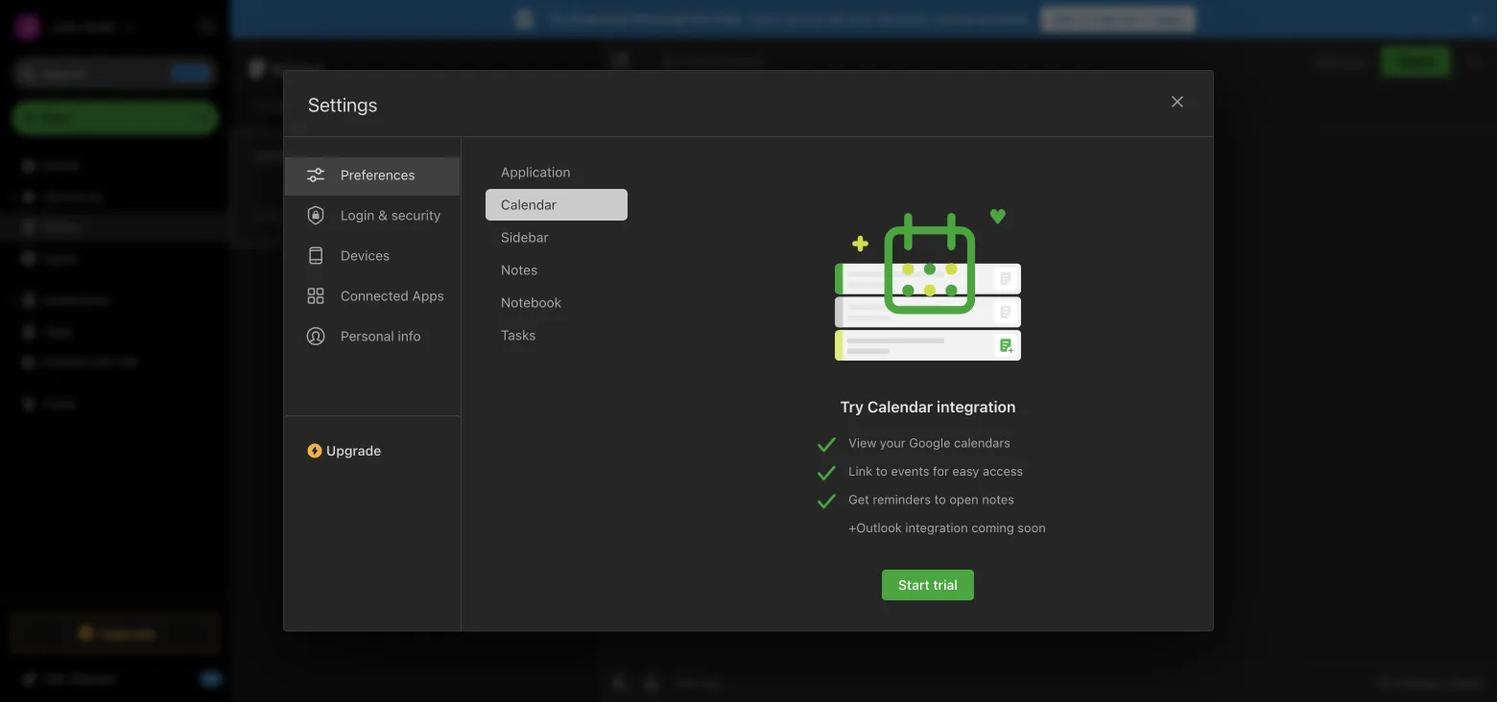 Task type: vqa. For each thing, say whether or not it's contained in the screenshot.
FOR related to 7
yes



Task type: locate. For each thing, give the bounding box(es) containing it.
expand notebooks image
[[5, 293, 20, 308]]

2 horizontal spatial notes
[[501, 262, 538, 278]]

+outlook integration coming soon
[[849, 521, 1046, 535]]

get inside button
[[1053, 11, 1076, 27]]

sync
[[751, 11, 781, 27]]

get for get reminders to open notes
[[849, 493, 869, 507]]

connected apps
[[341, 288, 444, 304]]

0 vertical spatial upgrade button
[[284, 416, 461, 467]]

calendar up sidebar
[[501, 197, 557, 213]]

tree containing home
[[0, 151, 230, 597]]

notes down sidebar
[[501, 262, 538, 278]]

1 vertical spatial upgrade button
[[12, 614, 219, 653]]

1 vertical spatial try
[[840, 398, 864, 416]]

0 horizontal spatial your
[[847, 11, 874, 27]]

add a reminder image
[[608, 672, 631, 695]]

personal info
[[341, 328, 421, 344]]

get reminders to open notes
[[849, 493, 1015, 507]]

1 vertical spatial personal
[[341, 328, 394, 344]]

get
[[1053, 11, 1076, 27], [849, 493, 869, 507]]

your right view
[[880, 436, 906, 450]]

personal up first
[[632, 11, 687, 27]]

upgrade button
[[284, 416, 461, 467], [12, 614, 219, 653]]

0 horizontal spatial calendar
[[501, 197, 557, 213]]

notebook down free:
[[707, 54, 764, 68]]

1 vertical spatial upgrade
[[99, 626, 156, 641]]

0 vertical spatial to
[[876, 464, 888, 479]]

days
[[1154, 11, 1184, 27]]

0 horizontal spatial notes
[[42, 219, 79, 235]]

0 vertical spatial get
[[1053, 11, 1076, 27]]

try for try calendar integration
[[840, 398, 864, 416]]

1 horizontal spatial tab list
[[486, 157, 643, 631]]

ago
[[334, 209, 354, 222]]

for for easy
[[933, 464, 949, 479]]

sidebar tab
[[486, 222, 628, 254]]

first
[[679, 54, 704, 68]]

soon
[[1018, 521, 1046, 535]]

0 vertical spatial personal
[[632, 11, 687, 27]]

1 horizontal spatial get
[[1053, 11, 1076, 27]]

new
[[42, 110, 70, 126]]

try for try evernote personal for free: sync across all your devices. cancel anytime.
[[548, 11, 568, 27]]

Search text field
[[25, 56, 205, 90]]

1 horizontal spatial your
[[880, 436, 906, 450]]

expand note image
[[609, 50, 632, 73]]

easy
[[953, 464, 979, 479]]

1 horizontal spatial notes
[[272, 58, 324, 80]]

to right link
[[876, 464, 888, 479]]

1 horizontal spatial notebook
[[707, 54, 764, 68]]

notebooks link
[[0, 285, 229, 316]]

first notebook
[[679, 54, 764, 68]]

only you
[[1315, 54, 1366, 68]]

1 horizontal spatial for
[[933, 464, 949, 479]]

notebooks
[[43, 292, 110, 308]]

1 note
[[253, 98, 291, 114]]

1 vertical spatial settings
[[308, 93, 377, 116]]

1 horizontal spatial settings
[[308, 93, 377, 116]]

1 horizontal spatial personal
[[632, 11, 687, 27]]

tab list containing preferences
[[284, 137, 462, 631]]

devices.
[[878, 11, 929, 27]]

shortcuts
[[43, 189, 103, 205]]

calendar up view your google calendars
[[868, 398, 933, 416]]

tab list
[[284, 137, 462, 631], [486, 157, 643, 631]]

upgrade for the left the upgrade popup button
[[99, 626, 156, 641]]

settings right note in the left top of the page
[[308, 93, 377, 116]]

tasks button
[[0, 243, 229, 274]]

all
[[829, 11, 843, 27]]

try
[[548, 11, 568, 27], [840, 398, 864, 416]]

0 vertical spatial tasks
[[42, 250, 77, 266]]

1 horizontal spatial upgrade button
[[284, 416, 461, 467]]

0 vertical spatial settings
[[242, 19, 291, 34]]

link to events for easy access
[[849, 464, 1023, 479]]

free:
[[712, 11, 744, 27]]

for left free:
[[690, 11, 708, 27]]

0 horizontal spatial try
[[548, 11, 568, 27]]

personal
[[632, 11, 687, 27], [341, 328, 394, 344]]

anytime.
[[979, 11, 1032, 27]]

for inside button
[[1121, 11, 1139, 27]]

apps
[[412, 288, 444, 304]]

0 horizontal spatial tasks
[[42, 250, 77, 266]]

shared with me link
[[0, 346, 229, 377]]

across
[[785, 11, 826, 27]]

1 vertical spatial to
[[934, 493, 946, 507]]

0 vertical spatial your
[[847, 11, 874, 27]]

1 horizontal spatial calendar
[[868, 398, 933, 416]]

0 horizontal spatial tab list
[[284, 137, 462, 631]]

+outlook
[[849, 521, 902, 535]]

notebook inside button
[[707, 54, 764, 68]]

it
[[1079, 11, 1088, 27]]

security
[[391, 208, 441, 223]]

0 horizontal spatial for
[[690, 11, 708, 27]]

for left 7 on the right of the page
[[1121, 11, 1139, 27]]

tasks
[[42, 250, 77, 266], [501, 327, 536, 343]]

login & security
[[341, 208, 441, 223]]

your right all
[[847, 11, 874, 27]]

you
[[1345, 54, 1366, 68]]

note window element
[[596, 38, 1497, 703]]

0 horizontal spatial notebook
[[501, 295, 562, 311]]

to left open
[[934, 493, 946, 507]]

coming
[[972, 521, 1014, 535]]

integration up calendars
[[937, 398, 1016, 416]]

shared with me
[[42, 354, 138, 370]]

calendar inside tab
[[501, 197, 557, 213]]

integration
[[937, 398, 1016, 416], [905, 521, 968, 535]]

trash
[[42, 396, 77, 412]]

None search field
[[25, 56, 205, 90]]

1 vertical spatial integration
[[905, 521, 968, 535]]

start
[[898, 578, 930, 593]]

notes
[[272, 58, 324, 80], [42, 219, 79, 235], [501, 262, 538, 278]]

0 horizontal spatial to
[[876, 464, 888, 479]]

0 horizontal spatial upgrade
[[99, 626, 156, 641]]

sidebar
[[501, 230, 549, 245]]

personal inside tab list
[[341, 328, 394, 344]]

tooltip
[[464, 50, 567, 88]]

get down link
[[849, 493, 869, 507]]

login
[[341, 208, 375, 223]]

0 horizontal spatial personal
[[341, 328, 394, 344]]

tree
[[0, 151, 230, 597]]

2 horizontal spatial for
[[1121, 11, 1139, 27]]

try up view
[[840, 398, 864, 416]]

settings image
[[196, 15, 219, 38]]

0 horizontal spatial get
[[849, 493, 869, 507]]

new button
[[12, 101, 219, 135]]

settings
[[242, 19, 291, 34], [308, 93, 377, 116]]

try left evernote
[[548, 11, 568, 27]]

tasks down notebook "tab"
[[501, 327, 536, 343]]

settings right settings icon
[[242, 19, 291, 34]]

notes down shortcuts
[[42, 219, 79, 235]]

0 vertical spatial upgrade
[[326, 443, 381, 459]]

0 vertical spatial notebook
[[707, 54, 764, 68]]

2 vertical spatial notes
[[501, 262, 538, 278]]

all
[[1377, 676, 1392, 691]]

1 vertical spatial get
[[849, 493, 869, 507]]

upgrade
[[326, 443, 381, 459], [99, 626, 156, 641]]

1 horizontal spatial tasks
[[501, 327, 536, 343]]

tasks up 'notebooks'
[[42, 250, 77, 266]]

&
[[378, 208, 388, 223]]

personal down 'connected'
[[341, 328, 394, 344]]

connected
[[341, 288, 409, 304]]

0 vertical spatial try
[[548, 11, 568, 27]]

1 horizontal spatial try
[[840, 398, 864, 416]]

1 horizontal spatial upgrade
[[326, 443, 381, 459]]

for left easy
[[933, 464, 949, 479]]

trial
[[933, 578, 958, 593]]

your
[[847, 11, 874, 27], [880, 436, 906, 450]]

cancel
[[933, 11, 976, 27]]

notes inside tab
[[501, 262, 538, 278]]

0 horizontal spatial settings
[[242, 19, 291, 34]]

notes up note in the left top of the page
[[272, 58, 324, 80]]

1 vertical spatial tasks
[[501, 327, 536, 343]]

add tag image
[[640, 672, 663, 695]]

a
[[255, 209, 262, 222]]

devices
[[341, 248, 390, 264]]

link
[[849, 464, 873, 479]]

get left it
[[1053, 11, 1076, 27]]

tasks inside tab
[[501, 327, 536, 343]]

share
[[1397, 53, 1435, 69]]

application
[[501, 164, 571, 180]]

calendar
[[501, 197, 557, 213], [868, 398, 933, 416]]

notebook down notes tab on the top left
[[501, 295, 562, 311]]

0 vertical spatial calendar
[[501, 197, 557, 213]]

1 vertical spatial notebook
[[501, 295, 562, 311]]

integration down get reminders to open notes
[[905, 521, 968, 535]]

for
[[690, 11, 708, 27], [1121, 11, 1139, 27], [933, 464, 949, 479]]

notebook
[[707, 54, 764, 68], [501, 295, 562, 311]]

to
[[876, 464, 888, 479], [934, 493, 946, 507]]



Task type: describe. For each thing, give the bounding box(es) containing it.
minutes
[[288, 209, 331, 222]]

calendars
[[954, 436, 1011, 450]]

7
[[1143, 11, 1150, 27]]

open
[[950, 493, 979, 507]]

start trial button
[[882, 570, 974, 601]]

me
[[119, 354, 138, 370]]

for for free:
[[690, 11, 708, 27]]

settings tooltip
[[213, 8, 307, 46]]

view your google calendars
[[849, 436, 1011, 450]]

1 horizontal spatial to
[[934, 493, 946, 507]]

google
[[909, 436, 951, 450]]

note
[[263, 98, 291, 114]]

a few minutes ago
[[255, 209, 354, 222]]

close image
[[1166, 90, 1189, 113]]

upgrade for topmost the upgrade popup button
[[326, 443, 381, 459]]

free
[[1092, 11, 1117, 27]]

application tab
[[486, 157, 628, 188]]

notebook inside "tab"
[[501, 295, 562, 311]]

0 vertical spatial integration
[[937, 398, 1016, 416]]

with
[[90, 354, 116, 370]]

tab list containing application
[[486, 157, 643, 631]]

access
[[983, 464, 1023, 479]]

changes
[[1395, 676, 1444, 691]]

1
[[253, 98, 259, 114]]

0 horizontal spatial upgrade button
[[12, 614, 219, 653]]

start trial
[[898, 578, 958, 593]]

notes link
[[0, 212, 229, 243]]

info
[[398, 328, 421, 344]]

notebook tab
[[486, 287, 628, 319]]

notes tab
[[486, 255, 628, 286]]

settings inside tooltip
[[242, 19, 291, 34]]

tasks tab
[[486, 320, 628, 351]]

home
[[42, 158, 79, 174]]

saved
[[1448, 676, 1482, 691]]

home link
[[0, 151, 230, 181]]

tags button
[[0, 316, 229, 346]]

Note Editor text field
[[596, 131, 1497, 663]]

few
[[265, 209, 284, 222]]

only
[[1315, 54, 1341, 68]]

tasks inside button
[[42, 250, 77, 266]]

events
[[891, 464, 930, 479]]

preferences
[[341, 167, 415, 183]]

untitled
[[255, 148, 306, 164]]

get it free for 7 days button
[[1042, 7, 1196, 32]]

reminders
[[873, 493, 931, 507]]

1 vertical spatial calendar
[[868, 398, 933, 416]]

first notebook button
[[655, 48, 771, 75]]

1 vertical spatial notes
[[42, 219, 79, 235]]

all changes saved
[[1377, 676, 1482, 691]]

for for 7
[[1121, 11, 1139, 27]]

evernote
[[572, 11, 628, 27]]

try evernote personal for free: sync across all your devices. cancel anytime.
[[548, 11, 1032, 27]]

trash link
[[0, 389, 229, 419]]

shortcuts button
[[0, 181, 229, 212]]

get it free for 7 days
[[1053, 11, 1184, 27]]

get for get it free for 7 days
[[1053, 11, 1076, 27]]

1 vertical spatial your
[[880, 436, 906, 450]]

notes
[[982, 493, 1015, 507]]

tags
[[43, 323, 72, 339]]

try calendar integration
[[840, 398, 1016, 416]]

calendar tab
[[486, 189, 628, 221]]

view
[[849, 436, 877, 450]]

share button
[[1381, 46, 1451, 77]]

shared
[[42, 354, 86, 370]]

0 vertical spatial notes
[[272, 58, 324, 80]]



